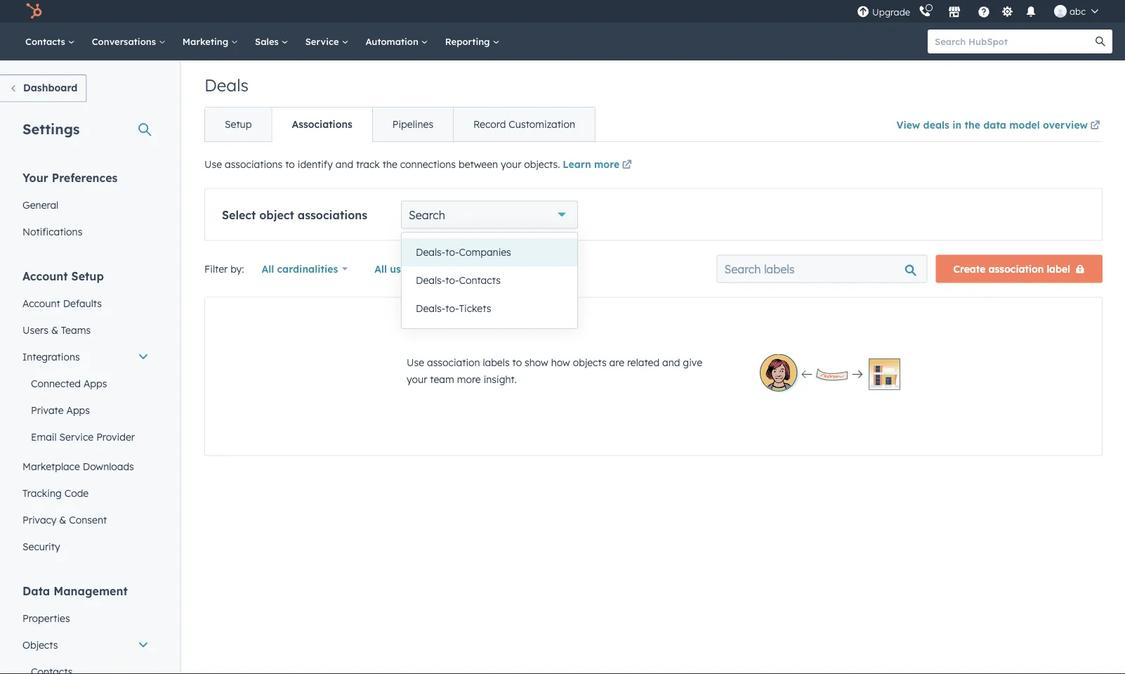 Task type: vqa. For each thing, say whether or not it's contained in the screenshot.
list
no



Task type: locate. For each thing, give the bounding box(es) containing it.
1 all from the left
[[262, 263, 274, 275]]

marketing link
[[174, 22, 247, 60]]

data management element
[[14, 583, 157, 674]]

1 vertical spatial deals-
[[416, 274, 446, 286]]

deals- inside button
[[416, 274, 446, 286]]

users
[[390, 263, 416, 275]]

account setup
[[22, 269, 104, 283]]

0 horizontal spatial &
[[51, 324, 58, 336]]

1 vertical spatial use
[[407, 356, 425, 368]]

all inside popup button
[[262, 263, 274, 275]]

to left show
[[513, 356, 522, 368]]

the right in
[[965, 118, 981, 131]]

1 horizontal spatial the
[[965, 118, 981, 131]]

settings
[[22, 120, 80, 137]]

0 vertical spatial contacts
[[25, 35, 68, 47]]

by:
[[231, 263, 244, 275]]

all for all users
[[375, 263, 387, 275]]

marketing
[[183, 35, 231, 47]]

tracking code link
[[14, 480, 157, 506]]

0 vertical spatial associations
[[225, 158, 283, 170]]

marketplace downloads
[[22, 460, 134, 472]]

&
[[51, 324, 58, 336], [59, 513, 66, 526]]

0 horizontal spatial your
[[407, 373, 428, 385]]

deals- down "deals-to-contacts" on the left of the page
[[416, 302, 446, 315]]

1 to- from the top
[[446, 246, 459, 258]]

marketplaces image
[[949, 6, 962, 19]]

users & teams
[[22, 324, 91, 336]]

abc button
[[1047, 0, 1108, 22]]

all inside popup button
[[375, 263, 387, 275]]

all
[[262, 263, 274, 275], [375, 263, 387, 275]]

automation link
[[357, 22, 437, 60]]

2 vertical spatial deals-
[[416, 302, 446, 315]]

search button
[[401, 201, 579, 229]]

your preferences
[[22, 170, 118, 185]]

0 vertical spatial the
[[965, 118, 981, 131]]

0 horizontal spatial and
[[336, 158, 354, 170]]

deals-to-companies button
[[402, 238, 578, 266]]

3 deals- from the top
[[416, 302, 446, 315]]

related
[[628, 356, 660, 368]]

& right the privacy
[[59, 513, 66, 526]]

give
[[683, 356, 703, 368]]

2 account from the top
[[22, 297, 60, 309]]

all right by:
[[262, 263, 274, 275]]

sales link
[[247, 22, 297, 60]]

contacts inside button
[[459, 274, 501, 286]]

and left give
[[663, 356, 681, 368]]

consent
[[69, 513, 107, 526]]

email
[[31, 431, 57, 443]]

companies
[[459, 246, 512, 258]]

setup down deals
[[225, 118, 252, 130]]

1 horizontal spatial all
[[375, 263, 387, 275]]

setup link
[[205, 108, 272, 141]]

and
[[336, 158, 354, 170], [663, 356, 681, 368]]

1 vertical spatial setup
[[71, 269, 104, 283]]

1 vertical spatial apps
[[66, 404, 90, 416]]

0 vertical spatial to-
[[446, 246, 459, 258]]

1 vertical spatial the
[[383, 158, 398, 170]]

1 vertical spatial and
[[663, 356, 681, 368]]

0 horizontal spatial all
[[262, 263, 274, 275]]

1 horizontal spatial use
[[407, 356, 425, 368]]

notifications link
[[14, 218, 157, 245]]

& right users
[[51, 324, 58, 336]]

setup up account defaults link
[[71, 269, 104, 283]]

more
[[595, 158, 620, 170], [457, 373, 481, 385]]

0 horizontal spatial service
[[59, 431, 94, 443]]

2 deals- from the top
[[416, 274, 446, 286]]

learn more link
[[563, 157, 635, 174]]

& for privacy
[[59, 513, 66, 526]]

calling icon button
[[914, 2, 938, 21]]

0 horizontal spatial more
[[457, 373, 481, 385]]

1 vertical spatial to
[[513, 356, 522, 368]]

menu
[[856, 0, 1109, 22]]

deals
[[205, 75, 249, 96]]

0 vertical spatial service
[[306, 35, 342, 47]]

navigation
[[205, 107, 596, 142]]

to- for companies
[[446, 246, 459, 258]]

0 vertical spatial setup
[[225, 118, 252, 130]]

1 horizontal spatial to
[[513, 356, 522, 368]]

0 horizontal spatial contacts
[[25, 35, 68, 47]]

privacy & consent
[[22, 513, 107, 526]]

general link
[[14, 192, 157, 218]]

use down deals-to-tickets
[[407, 356, 425, 368]]

0 horizontal spatial use
[[205, 158, 222, 170]]

apps down "integrations" button
[[84, 377, 107, 389]]

0 horizontal spatial association
[[427, 356, 480, 368]]

0 horizontal spatial associations
[[225, 158, 283, 170]]

associations down identify
[[298, 208, 368, 222]]

1 vertical spatial association
[[427, 356, 480, 368]]

0 vertical spatial and
[[336, 158, 354, 170]]

deals- up users
[[416, 246, 446, 258]]

apps
[[84, 377, 107, 389], [66, 404, 90, 416]]

automation
[[366, 35, 422, 47]]

1 vertical spatial to-
[[446, 274, 459, 286]]

1 horizontal spatial associations
[[298, 208, 368, 222]]

1 horizontal spatial service
[[306, 35, 342, 47]]

more right team
[[457, 373, 481, 385]]

to left identify
[[286, 158, 295, 170]]

3 to- from the top
[[446, 302, 459, 315]]

associations link
[[272, 108, 372, 141]]

list box containing deals-to-companies
[[402, 233, 578, 328]]

search
[[409, 208, 446, 222]]

to- down "deals-to-contacts" on the left of the page
[[446, 302, 459, 315]]

are
[[610, 356, 625, 368]]

association inside use association labels to show how objects are related and give your team more insight.
[[427, 356, 480, 368]]

notifications button
[[1020, 0, 1044, 22]]

objects
[[22, 639, 58, 651]]

use association labels to show how objects are related and give your team more insight.
[[407, 356, 703, 385]]

deals- up deals-to-tickets
[[416, 274, 446, 286]]

0 horizontal spatial to
[[286, 158, 295, 170]]

create association label button
[[937, 255, 1104, 283]]

more right the learn
[[595, 158, 620, 170]]

general
[[22, 199, 59, 211]]

to- inside button
[[446, 274, 459, 286]]

Search labels search field
[[717, 255, 928, 283]]

data management
[[22, 584, 128, 598]]

create association label
[[954, 263, 1071, 275]]

2 all from the left
[[375, 263, 387, 275]]

to
[[286, 158, 295, 170], [513, 356, 522, 368]]

all users
[[375, 263, 416, 275]]

0 vertical spatial deals-
[[416, 246, 446, 258]]

account up users
[[22, 297, 60, 309]]

the right "track"
[[383, 158, 398, 170]]

connected
[[31, 377, 81, 389]]

1 deals- from the top
[[416, 246, 446, 258]]

use inside use association labels to show how objects are related and give your team more insight.
[[407, 356, 425, 368]]

all for all cardinalities
[[262, 263, 274, 275]]

use
[[205, 158, 222, 170], [407, 356, 425, 368]]

0 vertical spatial more
[[595, 158, 620, 170]]

0 vertical spatial your
[[501, 158, 522, 170]]

link opens in a new window image
[[1091, 121, 1101, 131]]

objects
[[573, 356, 607, 368]]

association up team
[[427, 356, 480, 368]]

deals
[[924, 118, 950, 131]]

gary orlando image
[[1055, 5, 1068, 18]]

dashboard link
[[0, 75, 87, 102]]

connected apps link
[[14, 370, 157, 397]]

preferences
[[52, 170, 118, 185]]

view deals in the data model overview
[[897, 118, 1089, 131]]

integrations button
[[14, 343, 157, 370]]

learn
[[563, 158, 592, 170]]

1 horizontal spatial your
[[501, 158, 522, 170]]

0 vertical spatial use
[[205, 158, 222, 170]]

account up account defaults
[[22, 269, 68, 283]]

menu containing abc
[[856, 0, 1109, 22]]

1 vertical spatial contacts
[[459, 274, 501, 286]]

sales
[[255, 35, 282, 47]]

reporting
[[445, 35, 493, 47]]

account for account setup
[[22, 269, 68, 283]]

2 vertical spatial to-
[[446, 302, 459, 315]]

1 horizontal spatial more
[[595, 158, 620, 170]]

your left team
[[407, 373, 428, 385]]

label
[[1048, 263, 1071, 275]]

1 vertical spatial account
[[22, 297, 60, 309]]

private
[[31, 404, 64, 416]]

& inside 'link'
[[59, 513, 66, 526]]

all left users
[[375, 263, 387, 275]]

1 horizontal spatial and
[[663, 356, 681, 368]]

1 vertical spatial &
[[59, 513, 66, 526]]

teams
[[61, 324, 91, 336]]

link opens in a new window image
[[1091, 117, 1101, 134], [623, 157, 632, 174], [623, 161, 632, 170]]

use down setup link
[[205, 158, 222, 170]]

conversations
[[92, 35, 159, 47]]

help button
[[973, 0, 997, 22]]

account setup element
[[14, 268, 157, 560]]

connections
[[400, 158, 456, 170]]

contacts
[[25, 35, 68, 47], [459, 274, 501, 286]]

association left label
[[989, 263, 1045, 275]]

upgrade image
[[858, 6, 870, 19]]

private apps
[[31, 404, 90, 416]]

your left objects.
[[501, 158, 522, 170]]

associations
[[225, 158, 283, 170], [298, 208, 368, 222]]

to- for contacts
[[446, 274, 459, 286]]

pipelines link
[[372, 108, 453, 141]]

0 vertical spatial &
[[51, 324, 58, 336]]

2 to- from the top
[[446, 274, 459, 286]]

association inside create association label button
[[989, 263, 1045, 275]]

account
[[22, 269, 68, 283], [22, 297, 60, 309]]

associations down setup link
[[225, 158, 283, 170]]

0 vertical spatial to
[[286, 158, 295, 170]]

1 vertical spatial more
[[457, 373, 481, 385]]

list box
[[402, 233, 578, 328]]

1 account from the top
[[22, 269, 68, 283]]

the
[[965, 118, 981, 131], [383, 158, 398, 170]]

1 horizontal spatial &
[[59, 513, 66, 526]]

contacts down hubspot link
[[25, 35, 68, 47]]

to- up "deals-to-contacts" on the left of the page
[[446, 246, 459, 258]]

objects.
[[525, 158, 560, 170]]

navigation containing setup
[[205, 107, 596, 142]]

0 vertical spatial apps
[[84, 377, 107, 389]]

security link
[[14, 533, 157, 560]]

1 horizontal spatial association
[[989, 263, 1045, 275]]

service right sales link
[[306, 35, 342, 47]]

and left "track"
[[336, 158, 354, 170]]

1 vertical spatial service
[[59, 431, 94, 443]]

0 vertical spatial association
[[989, 263, 1045, 275]]

apps up the email service provider
[[66, 404, 90, 416]]

contacts up tickets
[[459, 274, 501, 286]]

to- up deals-to-tickets
[[446, 274, 459, 286]]

your
[[22, 170, 48, 185]]

0 vertical spatial account
[[22, 269, 68, 283]]

1 horizontal spatial contacts
[[459, 274, 501, 286]]

1 vertical spatial your
[[407, 373, 428, 385]]

1 horizontal spatial setup
[[225, 118, 252, 130]]

upgrade
[[873, 6, 911, 18]]

service down private apps link
[[59, 431, 94, 443]]



Task type: describe. For each thing, give the bounding box(es) containing it.
help image
[[978, 6, 991, 19]]

view deals in the data model overview link
[[897, 109, 1104, 141]]

between
[[459, 158, 498, 170]]

objects button
[[14, 632, 157, 658]]

apps for connected apps
[[84, 377, 107, 389]]

connected apps
[[31, 377, 107, 389]]

search button
[[1089, 30, 1113, 53]]

all cardinalities
[[262, 263, 338, 275]]

how
[[552, 356, 571, 368]]

abc
[[1071, 5, 1087, 17]]

select
[[222, 208, 256, 222]]

service link
[[297, 22, 357, 60]]

setup inside "navigation"
[[225, 118, 252, 130]]

filter by:
[[205, 263, 244, 275]]

pipelines
[[393, 118, 434, 130]]

deals-to-tickets
[[416, 302, 492, 315]]

create
[[954, 263, 986, 275]]

use associations to identify and track the connections between your objects.
[[205, 158, 563, 170]]

properties link
[[14, 605, 157, 632]]

privacy & consent link
[[14, 506, 157, 533]]

hubspot link
[[17, 3, 53, 20]]

1 vertical spatial associations
[[298, 208, 368, 222]]

apps for private apps
[[66, 404, 90, 416]]

all cardinalities button
[[253, 255, 357, 283]]

email service provider link
[[14, 423, 157, 450]]

settings link
[[1000, 4, 1017, 19]]

management
[[54, 584, 128, 598]]

hubspot image
[[25, 3, 42, 20]]

view
[[897, 118, 921, 131]]

and inside use association labels to show how objects are related and give your team more insight.
[[663, 356, 681, 368]]

deals- for deals-to-companies
[[416, 246, 446, 258]]

code
[[64, 487, 89, 499]]

team
[[430, 373, 455, 385]]

deals- for deals-to-contacts
[[416, 274, 446, 286]]

more inside use association labels to show how objects are related and give your team more insight.
[[457, 373, 481, 385]]

deals-to-tickets button
[[402, 295, 578, 323]]

labels
[[483, 356, 510, 368]]

marketplace downloads link
[[14, 453, 157, 480]]

object
[[259, 208, 294, 222]]

track
[[356, 158, 380, 170]]

link opens in a new window image inside view deals in the data model overview link
[[1091, 117, 1101, 134]]

0 horizontal spatial the
[[383, 158, 398, 170]]

select object associations
[[222, 208, 368, 222]]

search image
[[1096, 37, 1106, 46]]

security
[[22, 540, 60, 552]]

your preferences element
[[14, 170, 157, 245]]

cardinalities
[[277, 263, 338, 275]]

notifications
[[22, 225, 83, 238]]

record customization
[[474, 118, 576, 130]]

deals- for deals-to-tickets
[[416, 302, 446, 315]]

use for use associations to identify and track the connections between your objects.
[[205, 158, 222, 170]]

service inside 'account setup' element
[[59, 431, 94, 443]]

deals-to-contacts button
[[402, 266, 578, 295]]

use for use association labels to show how objects are related and give your team more insight.
[[407, 356, 425, 368]]

private apps link
[[14, 397, 157, 423]]

deals-to-contacts
[[416, 274, 501, 286]]

insight.
[[484, 373, 517, 385]]

notifications image
[[1026, 6, 1038, 19]]

users
[[22, 324, 48, 336]]

your inside use association labels to show how objects are related and give your team more insight.
[[407, 373, 428, 385]]

0 horizontal spatial setup
[[71, 269, 104, 283]]

settings image
[[1002, 6, 1015, 19]]

tracking code
[[22, 487, 89, 499]]

marketplace
[[22, 460, 80, 472]]

learn more
[[563, 158, 620, 170]]

in
[[953, 118, 962, 131]]

tickets
[[459, 302, 492, 315]]

to inside use association labels to show how objects are related and give your team more insight.
[[513, 356, 522, 368]]

reporting link
[[437, 22, 508, 60]]

identify
[[298, 158, 333, 170]]

customization
[[509, 118, 576, 130]]

defaults
[[63, 297, 102, 309]]

calling icon image
[[919, 5, 932, 18]]

record customization link
[[453, 108, 595, 141]]

account for account defaults
[[22, 297, 60, 309]]

filter
[[205, 263, 228, 275]]

integrations
[[22, 350, 80, 363]]

downloads
[[83, 460, 134, 472]]

privacy
[[22, 513, 57, 526]]

dashboard
[[23, 82, 78, 94]]

account defaults
[[22, 297, 102, 309]]

conversations link
[[83, 22, 174, 60]]

association for use
[[427, 356, 480, 368]]

association for create
[[989, 263, 1045, 275]]

Search HubSpot search field
[[928, 30, 1101, 53]]

& for users
[[51, 324, 58, 336]]

associations
[[292, 118, 353, 130]]

data
[[22, 584, 50, 598]]

contacts link
[[17, 22, 83, 60]]

overview
[[1044, 118, 1089, 131]]

link opens in a new window image inside learn more link
[[623, 161, 632, 170]]

record
[[474, 118, 506, 130]]

tracking
[[22, 487, 62, 499]]

to- for tickets
[[446, 302, 459, 315]]



